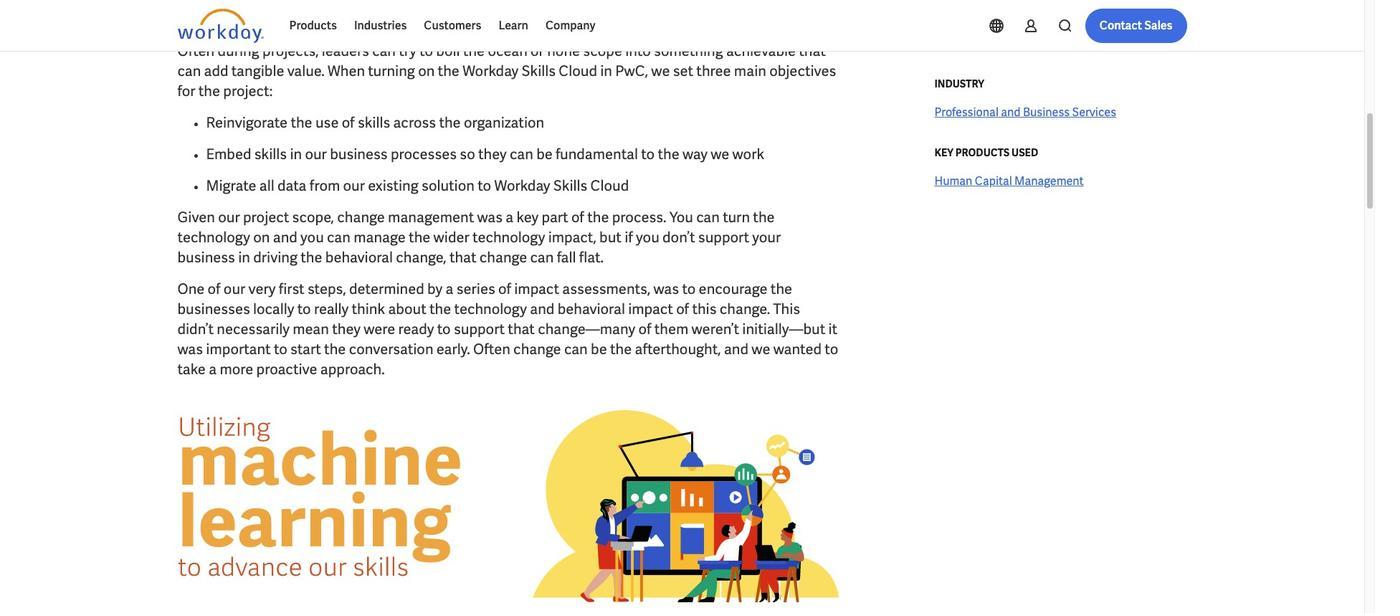 Task type: vqa. For each thing, say whether or not it's contained in the screenshot.
the top Service
no



Task type: describe. For each thing, give the bounding box(es) containing it.
more
[[220, 360, 253, 379]]

organization
[[464, 113, 545, 132]]

the up your
[[753, 208, 775, 227]]

migrate all data from our existing solution to workday skills cloud
[[206, 176, 629, 195]]

of left this
[[677, 300, 689, 318]]

change inside one of our very first steps, determined by a series of impact assessments, was to encourage the businesses locally to really think about the technology and behavioral impact of this change. this didn't necessarily mean they were ready to support that change—many of them weren't initially—but it was important to start the conversation early. often change can be the afterthought, and we wanted to take a more proactive approach.
[[514, 340, 561, 359]]

learn
[[499, 18, 529, 33]]

or
[[531, 42, 544, 60]]

we inside one of our very first steps, determined by a series of impact assessments, was to encourage the businesses locally to really think about the technology and behavioral impact of this change. this didn't necessarily mean they were ready to support that change—many of them weren't initially—but it was important to start the conversation early. often change can be the afterthought, and we wanted to take a more proactive approach.
[[752, 340, 771, 359]]

change,
[[396, 248, 447, 267]]

objectives
[[770, 62, 837, 80]]

really
[[314, 300, 349, 318]]

management
[[388, 208, 474, 227]]

value.
[[287, 62, 325, 80]]

the down change—many
[[610, 340, 632, 359]]

locally
[[253, 300, 294, 318]]

across
[[393, 113, 436, 132]]

but
[[600, 228, 622, 247]]

impact,
[[549, 228, 597, 247]]

ocean
[[488, 42, 528, 60]]

to up this
[[682, 280, 696, 298]]

our right from
[[343, 176, 365, 195]]

the right boil
[[463, 42, 485, 60]]

this
[[692, 300, 717, 318]]

if
[[625, 228, 633, 247]]

take
[[178, 360, 206, 379]]

technology inside one of our very first steps, determined by a series of impact assessments, was to encourage the businesses locally to really think about the technology and behavioral impact of this change. this didn't necessarily mean they were ready to support that change—many of them weren't initially—but it was important to start the conversation early. often change can be the afterthought, and we wanted to take a more proactive approach.
[[454, 300, 527, 318]]

weren't
[[692, 320, 740, 339]]

processes
[[391, 145, 457, 164]]

can left fall
[[530, 248, 554, 267]]

of right 'series'
[[499, 280, 511, 298]]

to down embed skills in our business processes so they can be fundamental to the way we work
[[478, 176, 491, 195]]

they inside one of our very first steps, determined by a series of impact assessments, was to encourage the businesses locally to really think about the technology and behavioral impact of this change. this didn't necessarily mean they were ready to support that change—many of them weren't initially—but it was important to start the conversation early. often change can be the afterthought, and we wanted to take a more proactive approach.
[[332, 320, 361, 339]]

series
[[457, 280, 495, 298]]

the up approach.
[[324, 340, 346, 359]]

fall
[[557, 248, 576, 267]]

1 vertical spatial impact
[[628, 300, 673, 318]]

contact sales link
[[1086, 9, 1188, 43]]

ready
[[399, 320, 434, 339]]

professional
[[935, 105, 999, 120]]

contact
[[1100, 18, 1143, 33]]

can up turning
[[372, 42, 396, 60]]

the down by
[[430, 300, 451, 318]]

that inside often during projects, leaders can try to boil the ocean or hone scope into something achievable that can add tangible value. when turning on the workday skills cloud in pwc, we set three main objectives for the project:
[[799, 42, 826, 60]]

main
[[734, 62, 767, 80]]

it
[[829, 320, 838, 339]]

change—many
[[538, 320, 636, 339]]

technology down given
[[178, 228, 250, 247]]

to left way
[[641, 145, 655, 164]]

didn't
[[178, 320, 214, 339]]

project:
[[223, 82, 273, 100]]

can up the for
[[178, 62, 201, 80]]

business
[[1024, 105, 1070, 120]]

the up this
[[771, 280, 793, 298]]

assessments,
[[563, 280, 651, 298]]

1 horizontal spatial we
[[711, 145, 730, 164]]

our inside given our project scope, change management was a key part of the process. you can turn the technology on and you can manage the wider technology impact, but if you don't support your business in driving the behavioral change, that change can fall flat.
[[218, 208, 240, 227]]

we inside often during projects, leaders can try to boil the ocean or hone scope into something achievable that can add tangible value. when turning on the workday skills cloud in pwc, we set three main objectives for the project:
[[652, 62, 670, 80]]

given our project scope, change management was a key part of the process. you can turn the technology on and you can manage the wider technology impact, but if you don't support your business in driving the behavioral change, that change can fall flat.
[[178, 208, 781, 267]]

can down organization
[[510, 145, 534, 164]]

them
[[655, 320, 689, 339]]

reinvigorate the use of skills across the organization
[[206, 113, 545, 132]]

1 vertical spatial workday
[[495, 176, 551, 195]]

sales
[[1145, 18, 1173, 33]]

to down it
[[825, 340, 839, 359]]

wanted
[[774, 340, 822, 359]]

0 vertical spatial skills
[[358, 113, 390, 132]]

1 vertical spatial change
[[480, 248, 527, 267]]

our inside one of our very first steps, determined by a series of impact assessments, was to encourage the businesses locally to really think about the technology and behavioral impact of this change. this didn't necessarily mean they were ready to support that change—many of them weren't initially—but it was important to start the conversation early. often change can be the afterthought, and we wanted to take a more proactive approach.
[[224, 280, 246, 298]]

way
[[683, 145, 708, 164]]

on inside often during projects, leaders can try to boil the ocean or hone scope into something achievable that can add tangible value. when turning on the workday skills cloud in pwc, we set three main objectives for the project:
[[418, 62, 435, 80]]

change.
[[720, 300, 771, 318]]

leaders
[[322, 42, 369, 60]]

something
[[654, 42, 724, 60]]

set
[[673, 62, 694, 80]]

scope,
[[292, 208, 334, 227]]

technology down key
[[473, 228, 545, 247]]

approach.
[[320, 360, 385, 379]]

afterthought,
[[635, 340, 721, 359]]

support inside given our project scope, change management was a key part of the process. you can turn the technology on and you can manage the wider technology impact, but if you don't support your business in driving the behavioral change, that change can fall flat.
[[699, 228, 750, 247]]

conversation
[[349, 340, 434, 359]]

one
[[178, 280, 205, 298]]

0 vertical spatial change
[[337, 208, 385, 227]]

human capital management
[[935, 174, 1084, 189]]

use
[[316, 113, 339, 132]]

0 horizontal spatial skills
[[254, 145, 287, 164]]

for
[[178, 82, 195, 100]]

businesses
[[178, 300, 250, 318]]

important
[[206, 340, 271, 359]]

steps,
[[308, 280, 346, 298]]

the down add
[[199, 82, 220, 100]]

workday inside often during projects, leaders can try to boil the ocean or hone scope into something achievable that can add tangible value. when turning on the workday skills cloud in pwc, we set three main objectives for the project:
[[463, 62, 519, 80]]

and inside "professional and business services" link
[[1002, 105, 1021, 120]]

0 vertical spatial they
[[478, 145, 507, 164]]

the left use
[[291, 113, 312, 132]]

work
[[733, 145, 765, 164]]

from
[[310, 176, 340, 195]]

company button
[[537, 9, 604, 43]]

skills inside often during projects, leaders can try to boil the ocean or hone scope into something achievable that can add tangible value. when turning on the workday skills cloud in pwc, we set three main objectives for the project:
[[522, 62, 556, 80]]

1 vertical spatial cloud
[[591, 176, 629, 195]]

and inside given our project scope, change management was a key part of the process. you can turn the technology on and you can manage the wider technology impact, but if you don't support your business in driving the behavioral change, that change can fall flat.
[[273, 228, 298, 247]]

of inside given our project scope, change management was a key part of the process. you can turn the technology on and you can manage the wider technology impact, but if you don't support your business in driving the behavioral change, that change can fall flat.
[[572, 208, 585, 227]]

key
[[517, 208, 539, 227]]

the left way
[[658, 145, 680, 164]]

were
[[364, 320, 395, 339]]

cloud inside often during projects, leaders can try to boil the ocean or hone scope into something achievable that can add tangible value. when turning on the workday skills cloud in pwc, we set three main objectives for the project:
[[559, 62, 597, 80]]

company
[[546, 18, 596, 33]]

and down "weren't"
[[724, 340, 749, 359]]

of right use
[[342, 113, 355, 132]]

solution
[[422, 176, 475, 195]]

2 you from the left
[[636, 228, 660, 247]]

your
[[753, 228, 781, 247]]

this
[[774, 300, 801, 318]]

don't
[[663, 228, 695, 247]]

scope
[[583, 42, 623, 60]]

think
[[352, 300, 385, 318]]

the up change,
[[409, 228, 431, 247]]

fundamental
[[556, 145, 638, 164]]



Task type: locate. For each thing, give the bounding box(es) containing it.
the down boil
[[438, 62, 460, 80]]

cloud down fundamental
[[591, 176, 629, 195]]

1 horizontal spatial behavioral
[[558, 300, 625, 318]]

skills up all
[[254, 145, 287, 164]]

add
[[204, 62, 228, 80]]

industries
[[354, 18, 407, 33]]

be
[[537, 145, 553, 164], [591, 340, 607, 359]]

1 vertical spatial support
[[454, 320, 505, 339]]

2 vertical spatial in
[[238, 248, 250, 267]]

workday up key
[[495, 176, 551, 195]]

impact up them
[[628, 300, 673, 318]]

support up early. on the bottom of page
[[454, 320, 505, 339]]

our up from
[[305, 145, 327, 164]]

0 horizontal spatial they
[[332, 320, 361, 339]]

of up impact,
[[572, 208, 585, 227]]

that inside given our project scope, change management was a key part of the process. you can turn the technology on and you can manage the wider technology impact, but if you don't support your business in driving the behavioral change, that change can fall flat.
[[450, 248, 477, 267]]

workday down the ocean
[[463, 62, 519, 80]]

they
[[478, 145, 507, 164], [332, 320, 361, 339]]

2 vertical spatial a
[[209, 360, 217, 379]]

cloud
[[559, 62, 597, 80], [591, 176, 629, 195]]

to up early. on the bottom of page
[[437, 320, 451, 339]]

and up driving
[[273, 228, 298, 247]]

to inside often during projects, leaders can try to boil the ocean or hone scope into something achievable that can add tangible value. when turning on the workday skills cloud in pwc, we set three main objectives for the project:
[[420, 42, 433, 60]]

0 vertical spatial was
[[477, 208, 503, 227]]

flat.
[[579, 248, 604, 267]]

business inside given our project scope, change management was a key part of the process. you can turn the technology on and you can manage the wider technology impact, but if you don't support your business in driving the behavioral change, that change can fall flat.
[[178, 248, 235, 267]]

our
[[305, 145, 327, 164], [343, 176, 365, 195], [218, 208, 240, 227], [224, 280, 246, 298]]

on right turning
[[418, 62, 435, 80]]

of up 'businesses'
[[208, 280, 221, 298]]

about
[[388, 300, 427, 318]]

start
[[291, 340, 321, 359]]

0 vertical spatial cloud
[[559, 62, 597, 80]]

our left very at the top left of the page
[[224, 280, 246, 298]]

a right by
[[446, 280, 454, 298]]

change
[[337, 208, 385, 227], [480, 248, 527, 267], [514, 340, 561, 359]]

2 vertical spatial was
[[178, 340, 203, 359]]

often inside one of our very first steps, determined by a series of impact assessments, was to encourage the businesses locally to really think about the technology and behavioral impact of this change. this didn't necessarily mean they were ready to support that change—many of them weren't initially—but it was important to start the conversation early. often change can be the afterthought, and we wanted to take a more proactive approach.
[[473, 340, 511, 359]]

customers
[[424, 18, 482, 33]]

on inside given our project scope, change management was a key part of the process. you can turn the technology on and you can manage the wider technology impact, but if you don't support your business in driving the behavioral change, that change can fall flat.
[[253, 228, 270, 247]]

of left them
[[639, 320, 652, 339]]

can down scope,
[[327, 228, 351, 247]]

skills left across
[[358, 113, 390, 132]]

was
[[477, 208, 503, 227], [654, 280, 679, 298], [178, 340, 203, 359]]

that inside one of our very first steps, determined by a series of impact assessments, was to encourage the businesses locally to really think about the technology and behavioral impact of this change. this didn't necessarily mean they were ready to support that change—many of them weren't initially—but it was important to start the conversation early. often change can be the afterthought, and we wanted to take a more proactive approach.
[[508, 320, 535, 339]]

support inside one of our very first steps, determined by a series of impact assessments, was to encourage the businesses locally to really think about the technology and behavioral impact of this change. this didn't necessarily mean they were ready to support that change—many of them weren't initially—but it was important to start the conversation early. often change can be the afterthought, and we wanted to take a more proactive approach.
[[454, 320, 505, 339]]

to right try
[[420, 42, 433, 60]]

0 vertical spatial support
[[699, 228, 750, 247]]

1 horizontal spatial you
[[636, 228, 660, 247]]

1 horizontal spatial was
[[477, 208, 503, 227]]

0 horizontal spatial support
[[454, 320, 505, 339]]

driving
[[253, 248, 298, 267]]

impact down fall
[[514, 280, 559, 298]]

business up one
[[178, 248, 235, 267]]

behavioral up change—many
[[558, 300, 625, 318]]

0 vertical spatial impact
[[514, 280, 559, 298]]

2 horizontal spatial we
[[752, 340, 771, 359]]

we
[[652, 62, 670, 80], [711, 145, 730, 164], [752, 340, 771, 359]]

1 vertical spatial they
[[332, 320, 361, 339]]

projects,
[[263, 42, 319, 60]]

products button
[[281, 9, 346, 43]]

1 horizontal spatial often
[[473, 340, 511, 359]]

customers button
[[416, 9, 490, 43]]

1 horizontal spatial skills
[[358, 113, 390, 132]]

that left change—many
[[508, 320, 535, 339]]

products
[[956, 146, 1010, 159]]

in inside given our project scope, change management was a key part of the process. you can turn the technology on and you can manage the wider technology impact, but if you don't support your business in driving the behavioral change, that change can fall flat.
[[238, 248, 250, 267]]

human capital management link
[[935, 173, 1084, 190]]

in inside often during projects, leaders can try to boil the ocean or hone scope into something achievable that can add tangible value. when turning on the workday skills cloud in pwc, we set three main objectives for the project:
[[601, 62, 613, 80]]

existing
[[368, 176, 419, 195]]

1 vertical spatial business
[[178, 248, 235, 267]]

0 horizontal spatial a
[[209, 360, 217, 379]]

you
[[670, 208, 694, 227]]

was up them
[[654, 280, 679, 298]]

they right the so
[[478, 145, 507, 164]]

tangible
[[232, 62, 284, 80]]

in up data
[[290, 145, 302, 164]]

was left key
[[477, 208, 503, 227]]

wider
[[434, 228, 470, 247]]

skills
[[358, 113, 390, 132], [254, 145, 287, 164]]

a left key
[[506, 208, 514, 227]]

the up "steps," on the left of the page
[[301, 248, 322, 267]]

behavioral
[[326, 248, 393, 267], [558, 300, 625, 318]]

1 vertical spatial behavioral
[[558, 300, 625, 318]]

0 vertical spatial often
[[178, 42, 215, 60]]

be down organization
[[537, 145, 553, 164]]

0 horizontal spatial impact
[[514, 280, 559, 298]]

impact
[[514, 280, 559, 298], [628, 300, 673, 318]]

2 vertical spatial we
[[752, 340, 771, 359]]

1 vertical spatial be
[[591, 340, 607, 359]]

learn button
[[490, 9, 537, 43]]

industries button
[[346, 9, 416, 43]]

0 vertical spatial in
[[601, 62, 613, 80]]

1 vertical spatial a
[[446, 280, 454, 298]]

2 horizontal spatial in
[[601, 62, 613, 80]]

that up objectives
[[799, 42, 826, 60]]

can down change—many
[[564, 340, 588, 359]]

1 you from the left
[[301, 228, 324, 247]]

0 horizontal spatial be
[[537, 145, 553, 164]]

change down change—many
[[514, 340, 561, 359]]

achievable
[[727, 42, 796, 60]]

1 horizontal spatial in
[[290, 145, 302, 164]]

to up proactive
[[274, 340, 288, 359]]

2 vertical spatial change
[[514, 340, 561, 359]]

manage
[[354, 228, 406, 247]]

turning
[[368, 62, 415, 80]]

hone
[[547, 42, 580, 60]]

and left business
[[1002, 105, 1021, 120]]

workday
[[463, 62, 519, 80], [495, 176, 551, 195]]

professional and business services
[[935, 105, 1117, 120]]

the right across
[[439, 113, 461, 132]]

1 vertical spatial skills
[[254, 145, 287, 164]]

2 horizontal spatial was
[[654, 280, 679, 298]]

part
[[542, 208, 569, 227]]

during
[[218, 42, 259, 60]]

turn
[[723, 208, 750, 227]]

key
[[935, 146, 954, 159]]

2 vertical spatial that
[[508, 320, 535, 339]]

we left "set"
[[652, 62, 670, 80]]

0 vertical spatial on
[[418, 62, 435, 80]]

contact sales
[[1100, 18, 1173, 33]]

support down turn on the right top of the page
[[699, 228, 750, 247]]

cloud down hone
[[559, 62, 597, 80]]

1 horizontal spatial on
[[418, 62, 435, 80]]

proactive
[[256, 360, 317, 379]]

0 vertical spatial that
[[799, 42, 826, 60]]

1 horizontal spatial business
[[330, 145, 388, 164]]

0 horizontal spatial you
[[301, 228, 324, 247]]

0 vertical spatial a
[[506, 208, 514, 227]]

often up add
[[178, 42, 215, 60]]

that down wider
[[450, 248, 477, 267]]

one of our very first steps, determined by a series of impact assessments, was to encourage the businesses locally to really think about the technology and behavioral impact of this change. this didn't necessarily mean they were ready to support that change—many of them weren't initially—but it was important to start the conversation early. often change can be the afterthought, and we wanted to take a more proactive approach.
[[178, 280, 839, 379]]

2 horizontal spatial that
[[799, 42, 826, 60]]

embed skills in our business processes so they can be fundamental to the way we work
[[206, 145, 765, 164]]

skills up part
[[554, 176, 588, 195]]

1 vertical spatial in
[[290, 145, 302, 164]]

professional and business services link
[[935, 104, 1117, 121]]

was inside given our project scope, change management was a key part of the process. you can turn the technology on and you can manage the wider technology impact, but if you don't support your business in driving the behavioral change, that change can fall flat.
[[477, 208, 503, 227]]

can
[[372, 42, 396, 60], [178, 62, 201, 80], [510, 145, 534, 164], [697, 208, 720, 227], [327, 228, 351, 247], [530, 248, 554, 267], [564, 340, 588, 359]]

you down scope,
[[301, 228, 324, 247]]

1 horizontal spatial a
[[446, 280, 454, 298]]

1 vertical spatial on
[[253, 228, 270, 247]]

0 vertical spatial behavioral
[[326, 248, 393, 267]]

very
[[249, 280, 276, 298]]

you right if
[[636, 228, 660, 247]]

skills
[[522, 62, 556, 80], [554, 176, 588, 195]]

1 vertical spatial we
[[711, 145, 730, 164]]

can right "you"
[[697, 208, 720, 227]]

we down initially—but
[[752, 340, 771, 359]]

process.
[[612, 208, 667, 227]]

often inside often during projects, leaders can try to boil the ocean or hone scope into something achievable that can add tangible value. when turning on the workday skills cloud in pwc, we set three main objectives for the project:
[[178, 42, 215, 60]]

all
[[260, 176, 275, 195]]

1 horizontal spatial support
[[699, 228, 750, 247]]

used
[[1012, 146, 1039, 159]]

behavioral inside given our project scope, change management was a key part of the process. you can turn the technology on and you can manage the wider technology impact, but if you don't support your business in driving the behavioral change, that change can fall flat.
[[326, 248, 393, 267]]

technology down 'series'
[[454, 300, 527, 318]]

management
[[1015, 174, 1084, 189]]

go to the homepage image
[[178, 9, 264, 43]]

initially—but
[[743, 320, 826, 339]]

1 horizontal spatial that
[[508, 320, 535, 339]]

our down migrate
[[218, 208, 240, 227]]

be inside one of our very first steps, determined by a series of impact assessments, was to encourage the businesses locally to really think about the technology and behavioral impact of this change. this didn't necessarily mean they were ready to support that change—many of them weren't initially—but it was important to start the conversation early. often change can be the afterthought, and we wanted to take a more proactive approach.
[[591, 340, 607, 359]]

1 horizontal spatial be
[[591, 340, 607, 359]]

0 horizontal spatial we
[[652, 62, 670, 80]]

0 horizontal spatial often
[[178, 42, 215, 60]]

three
[[697, 62, 731, 80]]

1 horizontal spatial impact
[[628, 300, 673, 318]]

0 vertical spatial skills
[[522, 62, 556, 80]]

change up 'series'
[[480, 248, 527, 267]]

1 vertical spatial often
[[473, 340, 511, 359]]

0 horizontal spatial in
[[238, 248, 250, 267]]

in left driving
[[238, 248, 250, 267]]

2 horizontal spatial a
[[506, 208, 514, 227]]

0 vertical spatial workday
[[463, 62, 519, 80]]

a right take
[[209, 360, 217, 379]]

was up take
[[178, 340, 203, 359]]

often
[[178, 42, 215, 60], [473, 340, 511, 359]]

on down project
[[253, 228, 270, 247]]

behavioral inside one of our very first steps, determined by a series of impact assessments, was to encourage the businesses locally to really think about the technology and behavioral impact of this change. this didn't necessarily mean they were ready to support that change—many of them weren't initially—but it was important to start the conversation early. often change can be the afterthought, and we wanted to take a more proactive approach.
[[558, 300, 625, 318]]

utilizing machine learning image
[[178, 391, 839, 603]]

so
[[460, 145, 475, 164]]

business down reinvigorate the use of skills across the organization
[[330, 145, 388, 164]]

change up manage
[[337, 208, 385, 227]]

boil
[[436, 42, 460, 60]]

the
[[463, 42, 485, 60], [438, 62, 460, 80], [199, 82, 220, 100], [291, 113, 312, 132], [439, 113, 461, 132], [658, 145, 680, 164], [588, 208, 609, 227], [753, 208, 775, 227], [409, 228, 431, 247], [301, 248, 322, 267], [771, 280, 793, 298], [430, 300, 451, 318], [324, 340, 346, 359], [610, 340, 632, 359]]

first
[[279, 280, 305, 298]]

behavioral down manage
[[326, 248, 393, 267]]

0 vertical spatial business
[[330, 145, 388, 164]]

1 vertical spatial was
[[654, 280, 679, 298]]

in down "scope"
[[601, 62, 613, 80]]

1 vertical spatial that
[[450, 248, 477, 267]]

mean
[[293, 320, 329, 339]]

we right way
[[711, 145, 730, 164]]

be down change—many
[[591, 340, 607, 359]]

human
[[935, 174, 973, 189]]

they down really
[[332, 320, 361, 339]]

the up the "but"
[[588, 208, 609, 227]]

can inside one of our very first steps, determined by a series of impact assessments, was to encourage the businesses locally to really think about the technology and behavioral impact of this change. this didn't necessarily mean they were ready to support that change—many of them weren't initially—but it was important to start the conversation early. often change can be the afterthought, and we wanted to take a more proactive approach.
[[564, 340, 588, 359]]

1 horizontal spatial they
[[478, 145, 507, 164]]

0 vertical spatial be
[[537, 145, 553, 164]]

0 horizontal spatial on
[[253, 228, 270, 247]]

data
[[278, 176, 307, 195]]

industry
[[935, 77, 985, 90]]

0 horizontal spatial behavioral
[[326, 248, 393, 267]]

0 vertical spatial we
[[652, 62, 670, 80]]

try
[[399, 42, 417, 60]]

early.
[[437, 340, 470, 359]]

1 vertical spatial skills
[[554, 176, 588, 195]]

encourage
[[699, 280, 768, 298]]

a inside given our project scope, change management was a key part of the process. you can turn the technology on and you can manage the wider technology impact, but if you don't support your business in driving the behavioral change, that change can fall flat.
[[506, 208, 514, 227]]

often right early. on the bottom of page
[[473, 340, 511, 359]]

pwc,
[[616, 62, 648, 80]]

0 horizontal spatial was
[[178, 340, 203, 359]]

skills down or
[[522, 62, 556, 80]]

0 horizontal spatial business
[[178, 248, 235, 267]]

and up change—many
[[530, 300, 555, 318]]

to up mean
[[297, 300, 311, 318]]

project
[[243, 208, 289, 227]]

0 horizontal spatial that
[[450, 248, 477, 267]]



